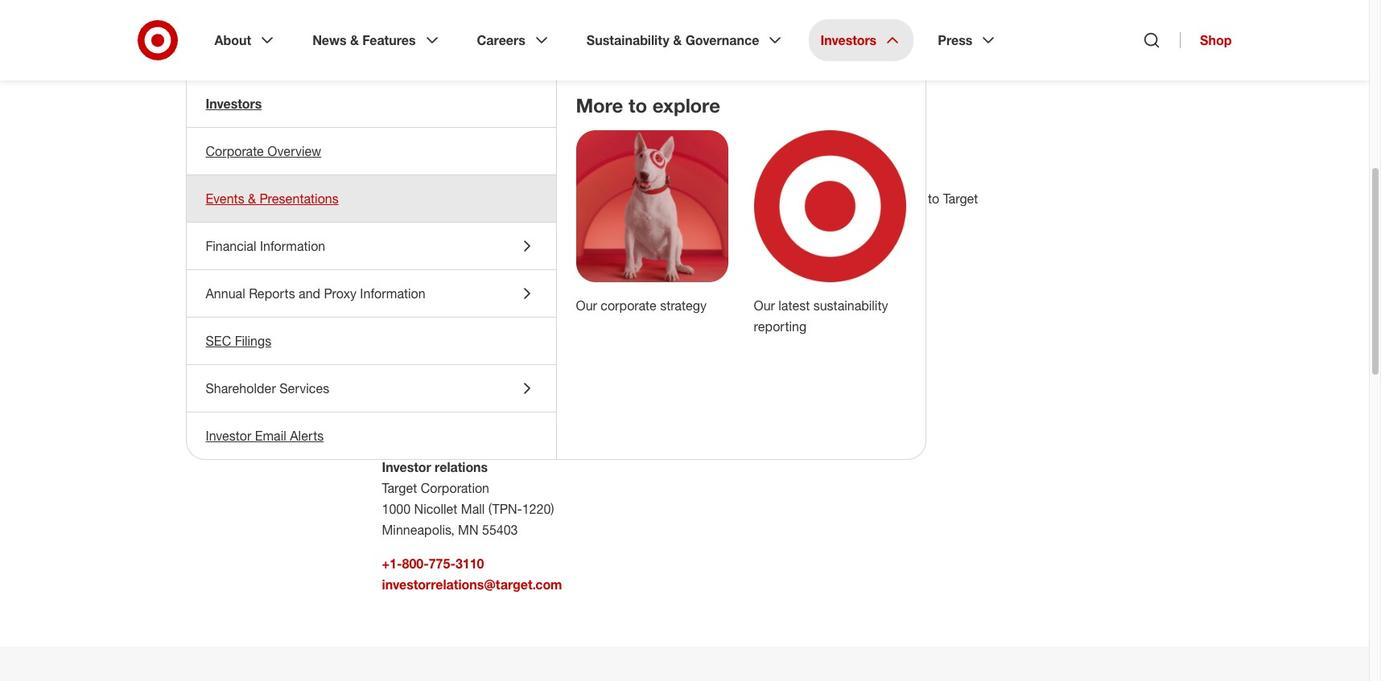 Task type: describe. For each thing, give the bounding box(es) containing it.
target inside investor relations target corporation 1000 nicollet mall (tpn-1220) minneapolis, mn 55403
[[382, 481, 417, 497]]

corporation
[[421, 481, 490, 497]]

to inside site navigation element
[[629, 93, 647, 118]]

careers link
[[466, 19, 563, 61]]

55120-
[[512, 371, 553, 387]]

shop
[[1200, 32, 1232, 48]]

our latest sustainability reporting link
[[754, 298, 889, 335]]

+1-800-794-9871
[[382, 405, 484, 421]]

contacts
[[514, 136, 648, 175]]

overview
[[268, 143, 321, 159]]

1 vertical spatial information
[[360, 286, 426, 302]]

target inside 'be sure to include your name, address, daytime phone number, email address and a reference to target on all of your correspondence.'
[[943, 191, 979, 207]]

relations
[[435, 460, 488, 476]]

nicollet
[[414, 502, 458, 518]]

sustainability & governance link
[[576, 19, 797, 61]]

+1-800-775-3110 link
[[382, 556, 484, 572]]

our for our latest sustainability reporting
[[754, 298, 775, 314]]

0 vertical spatial information
[[260, 238, 325, 254]]

0 vertical spatial your
[[490, 191, 515, 207]]

reporting
[[754, 319, 807, 335]]

shop link
[[1180, 32, 1232, 48]]

and inside 'be sure to include your name, address, daytime phone number, email address and a reference to target on all of your correspondence.'
[[834, 191, 856, 207]]

0 horizontal spatial investors
[[206, 96, 262, 112]]

events & presentations link
[[186, 176, 556, 222]]

investor email alerts
[[206, 428, 324, 444]]

minneapolis,
[[382, 523, 455, 539]]

+1-800-775-3110 investorrelations@target.com
[[382, 556, 562, 593]]

reports
[[249, 286, 295, 302]]

presentations
[[260, 191, 339, 207]]

& for sustainability
[[673, 32, 682, 48]]

mendota
[[382, 371, 433, 387]]

mall
[[461, 502, 485, 518]]

800- for 775-
[[402, 556, 429, 572]]

all
[[400, 212, 413, 228]]

0874
[[497, 308, 526, 324]]

shareholder services
[[206, 381, 329, 397]]

annual
[[206, 286, 245, 302]]

9871
[[456, 405, 484, 421]]

sure
[[401, 191, 426, 207]]

800- for 794-
[[402, 405, 429, 421]]

shareowner
[[403, 266, 473, 283]]

downloadable transcript infographic
[[382, 19, 534, 56]]

address,
[[557, 191, 607, 207]]

daytime
[[610, 191, 656, 207]]

transcript
[[473, 19, 534, 35]]

shareholder
[[206, 381, 276, 397]]

financial information link
[[186, 223, 556, 270]]

1110
[[382, 350, 411, 366]]

mn inside investor relations target corporation 1000 nicollet mall (tpn-1220) minneapolis, mn 55403
[[458, 523, 479, 539]]

investorrelations@target.com link
[[382, 577, 562, 593]]

& for events
[[248, 191, 256, 207]]

4100
[[553, 371, 582, 387]]

corporate overview
[[206, 143, 321, 159]]

latest
[[779, 298, 810, 314]]

sec filings
[[206, 333, 271, 349]]

information
[[524, 246, 594, 262]]

agent
[[435, 246, 470, 262]]

pointe
[[457, 350, 493, 366]]

about link
[[203, 19, 288, 61]]

1110 centre pointe curve suite 101 mendota heights, mn 55120-4100
[[382, 350, 589, 387]]

investor for investor contacts
[[382, 136, 505, 175]]

news & features
[[312, 32, 416, 48]]

1000
[[382, 502, 411, 518]]

our corporate strategy
[[576, 298, 707, 314]]

sustainability
[[587, 32, 670, 48]]

annual reports and proxy information
[[206, 286, 426, 302]]

a
[[860, 191, 866, 207]]

& for news
[[350, 32, 359, 48]]

email
[[750, 191, 781, 207]]

events & presentations
[[206, 191, 339, 207]]

64874
[[432, 287, 468, 304]]

3110
[[456, 556, 484, 572]]

careers
[[477, 32, 526, 48]]

alerts
[[290, 428, 324, 444]]

financial
[[206, 238, 256, 254]]

proxy
[[324, 286, 357, 302]]

correspondence.
[[460, 212, 557, 228]]

of
[[416, 212, 427, 228]]



Task type: locate. For each thing, give the bounding box(es) containing it.
& right events
[[248, 191, 256, 207]]

sustainability & governance
[[587, 32, 760, 48]]

+1- inside the +1-800-775-3110 investorrelations@target.com
[[382, 556, 402, 572]]

and
[[834, 191, 856, 207], [299, 286, 320, 302]]

1 horizontal spatial investors link
[[809, 19, 914, 61]]

site navigation element
[[0, 0, 1382, 682]]

0 horizontal spatial &
[[248, 191, 256, 207]]

filings
[[235, 333, 271, 349]]

1 horizontal spatial &
[[350, 32, 359, 48]]

p.o.
[[382, 287, 402, 304]]

annual reports and proxy information link
[[186, 271, 556, 317]]

1 horizontal spatial investors
[[821, 32, 877, 48]]

our left corporate
[[576, 298, 597, 314]]

reference
[[870, 191, 925, 207]]

on
[[382, 212, 397, 228]]

heights,
[[437, 371, 484, 387]]

& left governance in the top of the page
[[673, 32, 682, 48]]

mn down curve
[[488, 371, 508, 387]]

0 horizontal spatial information
[[260, 238, 325, 254]]

investor contacts
[[382, 136, 648, 175]]

downloadable
[[382, 19, 469, 35]]

target right reference
[[943, 191, 979, 207]]

our corporate strategy link
[[576, 298, 707, 314]]

0 vertical spatial target
[[943, 191, 979, 207]]

1220)
[[522, 502, 554, 518]]

st.
[[382, 308, 397, 324]]

centre
[[414, 350, 453, 366]]

1 vertical spatial and
[[299, 286, 320, 302]]

0 vertical spatial services
[[476, 266, 526, 283]]

services down contact
[[476, 266, 526, 283]]

press link
[[927, 19, 1010, 61]]

2 vertical spatial investor
[[382, 460, 431, 476]]

mn down 'mall'
[[458, 523, 479, 539]]

0 horizontal spatial and
[[299, 286, 320, 302]]

+1- down 'mendota'
[[382, 405, 402, 421]]

investor up include
[[382, 136, 505, 175]]

to right "more"
[[629, 93, 647, 118]]

1 horizontal spatial your
[[490, 191, 515, 207]]

more to explore
[[576, 93, 721, 118]]

investor for investor email alerts
[[206, 428, 251, 444]]

&
[[350, 32, 359, 48], [673, 32, 682, 48], [248, 191, 256, 207]]

1 vertical spatial target
[[382, 481, 417, 497]]

1 +1- from the top
[[382, 405, 402, 421]]

phone
[[660, 191, 696, 207]]

(tpn-
[[489, 502, 522, 518]]

2 our from the left
[[754, 298, 775, 314]]

800- inside the +1-800-775-3110 investorrelations@target.com
[[402, 556, 429, 572]]

mn
[[432, 308, 453, 324], [488, 371, 508, 387], [458, 523, 479, 539]]

0 vertical spatial mn
[[432, 308, 453, 324]]

775-
[[429, 556, 456, 572]]

0 horizontal spatial target
[[382, 481, 417, 497]]

1 vertical spatial mn
[[488, 371, 508, 387]]

0 vertical spatial +1-
[[382, 405, 402, 421]]

our
[[576, 298, 597, 314], [754, 298, 775, 314]]

investors link
[[809, 19, 914, 61], [186, 81, 556, 127]]

our latest sustainability reporting
[[754, 298, 889, 335]]

800- down minneapolis,
[[402, 556, 429, 572]]

& inside "link"
[[248, 191, 256, 207]]

news & features link
[[301, 19, 453, 61]]

1 vertical spatial investors
[[206, 96, 262, 112]]

investors
[[821, 32, 877, 48], [206, 96, 262, 112]]

+1- for +1-800-794-9871
[[382, 405, 402, 421]]

0 vertical spatial investor
[[382, 136, 505, 175]]

investor inside investor relations target corporation 1000 nicollet mall (tpn-1220) minneapolis, mn 55403
[[382, 460, 431, 476]]

1 horizontal spatial information
[[360, 286, 426, 302]]

1 vertical spatial investor
[[206, 428, 251, 444]]

investor relations target corporation 1000 nicollet mall (tpn-1220) minneapolis, mn 55403
[[382, 460, 554, 539]]

1 vertical spatial +1-
[[382, 556, 402, 572]]

0 vertical spatial investors
[[821, 32, 877, 48]]

our for our corporate strategy
[[576, 298, 597, 314]]

1 vertical spatial investors link
[[186, 81, 556, 127]]

target's mascot bullseye in front of red background image
[[576, 130, 728, 283]]

1 horizontal spatial to
[[629, 93, 647, 118]]

target up 1000
[[382, 481, 417, 497]]

1 horizontal spatial mn
[[458, 523, 479, 539]]

investorrelations@target.com
[[382, 577, 562, 593]]

to
[[629, 93, 647, 118], [430, 191, 441, 207], [928, 191, 940, 207]]

target bullseye logo image
[[754, 130, 906, 283]]

be
[[382, 191, 398, 207]]

1 horizontal spatial services
[[476, 266, 526, 283]]

investor email alerts link
[[186, 413, 556, 460]]

1 our from the left
[[576, 298, 597, 314]]

box
[[405, 287, 428, 304]]

your right the of on the left top
[[431, 212, 456, 228]]

2 horizontal spatial &
[[673, 32, 682, 48]]

corporate overview link
[[186, 128, 556, 175]]

1 vertical spatial services
[[279, 381, 329, 397]]

0 horizontal spatial to
[[430, 191, 441, 207]]

our up reporting
[[754, 298, 775, 314]]

1 vertical spatial 800-
[[402, 556, 429, 572]]

information down presentations
[[260, 238, 325, 254]]

sec
[[206, 333, 231, 349]]

mn down 64874
[[432, 308, 453, 324]]

& right news on the top left of the page
[[350, 32, 359, 48]]

+1-800-794-9871 link
[[382, 405, 484, 421]]

55403
[[482, 523, 518, 539]]

0 vertical spatial investors link
[[809, 19, 914, 61]]

financial information
[[206, 238, 325, 254]]

investor
[[382, 136, 505, 175], [206, 428, 251, 444], [382, 460, 431, 476]]

name,
[[519, 191, 554, 207]]

2 horizontal spatial to
[[928, 191, 940, 207]]

1 vertical spatial your
[[431, 212, 456, 228]]

our inside the our latest sustainability reporting
[[754, 298, 775, 314]]

to right sure
[[430, 191, 441, 207]]

infographic
[[382, 39, 452, 56]]

paul,
[[401, 308, 429, 324]]

0 vertical spatial 800-
[[402, 405, 429, 421]]

mn inside transfer agent contact information eq shareowner services p.o. box 64874 st. paul, mn 55164-0874
[[432, 308, 453, 324]]

strategy
[[660, 298, 707, 314]]

0 horizontal spatial your
[[431, 212, 456, 228]]

email
[[255, 428, 286, 444]]

corporate
[[206, 143, 264, 159]]

address
[[784, 191, 831, 207]]

sustainability
[[814, 298, 889, 314]]

and left a
[[834, 191, 856, 207]]

investor left email at the left bottom of the page
[[206, 428, 251, 444]]

1 horizontal spatial and
[[834, 191, 856, 207]]

infographic link
[[382, 39, 471, 56]]

0 horizontal spatial services
[[279, 381, 329, 397]]

your
[[490, 191, 515, 207], [431, 212, 456, 228]]

and inside site navigation element
[[299, 286, 320, 302]]

services up alerts
[[279, 381, 329, 397]]

2 horizontal spatial mn
[[488, 371, 508, 387]]

sec filings link
[[186, 318, 556, 365]]

0 horizontal spatial mn
[[432, 308, 453, 324]]

55164-
[[456, 308, 497, 324]]

suite
[[535, 350, 564, 366]]

1 horizontal spatial our
[[754, 298, 775, 314]]

1 800- from the top
[[402, 405, 429, 421]]

to right reference
[[928, 191, 940, 207]]

downloadable transcript link
[[382, 19, 534, 35]]

0 horizontal spatial investors link
[[186, 81, 556, 127]]

+1- for +1-800-775-3110 investorrelations@target.com
[[382, 556, 402, 572]]

transfer agent contact information eq shareowner services p.o. box 64874 st. paul, mn 55164-0874
[[382, 246, 594, 324]]

800- down 'mendota'
[[402, 405, 429, 421]]

+1-
[[382, 405, 402, 421], [382, 556, 402, 572]]

investor inside site navigation element
[[206, 428, 251, 444]]

number,
[[700, 191, 746, 207]]

investor up 1000
[[382, 460, 431, 476]]

target
[[943, 191, 979, 207], [382, 481, 417, 497]]

include
[[445, 191, 487, 207]]

features
[[363, 32, 416, 48]]

more
[[576, 93, 623, 118]]

services inside transfer agent contact information eq shareowner services p.o. box 64874 st. paul, mn 55164-0874
[[476, 266, 526, 283]]

mn inside 1110 centre pointe curve suite 101 mendota heights, mn 55120-4100
[[488, 371, 508, 387]]

2 vertical spatial mn
[[458, 523, 479, 539]]

your up correspondence.
[[490, 191, 515, 207]]

+1- down minneapolis,
[[382, 556, 402, 572]]

information down the eq
[[360, 286, 426, 302]]

0 vertical spatial and
[[834, 191, 856, 207]]

2 800- from the top
[[402, 556, 429, 572]]

and left proxy
[[299, 286, 320, 302]]

press
[[938, 32, 973, 48]]

curve
[[497, 350, 531, 366]]

794-
[[429, 405, 456, 421]]

contact
[[474, 246, 520, 262]]

events
[[206, 191, 244, 207]]

1 horizontal spatial target
[[943, 191, 979, 207]]

services inside site navigation element
[[279, 381, 329, 397]]

services
[[476, 266, 526, 283], [279, 381, 329, 397]]

0 horizontal spatial our
[[576, 298, 597, 314]]

2 +1- from the top
[[382, 556, 402, 572]]



Task type: vqa. For each thing, say whether or not it's contained in the screenshot.
Services
yes



